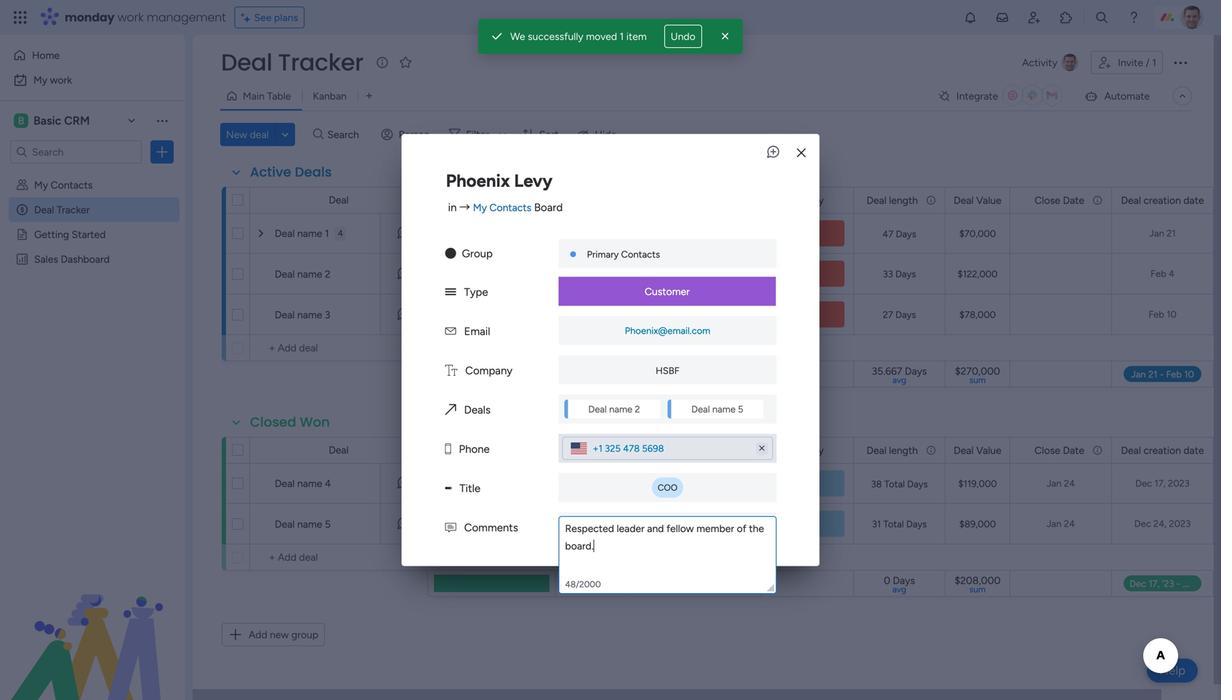 Task type: vqa. For each thing, say whether or not it's contained in the screenshot.
'Getting started' element at right bottom
no



Task type: locate. For each thing, give the bounding box(es) containing it.
list box
[[0, 170, 185, 468]]

Active Deals field
[[247, 163, 336, 182]]

add to favorites image
[[398, 55, 413, 69]]

lottie animation element
[[0, 553, 185, 700]]

deal length field up 47
[[863, 192, 922, 208]]

0 vertical spatial deal value field
[[951, 192, 1006, 208]]

1 horizontal spatial work
[[117, 9, 144, 25]]

low left 31
[[798, 518, 818, 530]]

deal name 5 up contacts element
[[692, 403, 744, 415]]

0 vertical spatial length
[[890, 194, 919, 207]]

2 leilani from the top
[[668, 478, 694, 489]]

1 vertical spatial close date field
[[1032, 443, 1089, 459]]

feb 4
[[1151, 268, 1175, 280]]

days inside 0 days avg
[[893, 575, 916, 587]]

deal name 5
[[692, 403, 744, 415], [275, 518, 331, 531]]

monday marketplace image
[[1060, 10, 1074, 25]]

sum down $78,000
[[970, 375, 986, 385]]

1 deal length from the top
[[867, 194, 919, 207]]

deals right v2 board relation small icon at bottom left
[[464, 403, 491, 417]]

1 vertical spatial date
[[1064, 444, 1085, 457]]

1 date from the top
[[1064, 194, 1085, 207]]

$78,000
[[960, 309, 996, 321]]

1 priority from the top
[[792, 194, 824, 207]]

1 date from the top
[[1184, 194, 1205, 207]]

my inside list box
[[34, 179, 48, 191]]

we
[[511, 30, 526, 43]]

value up $70,000
[[977, 194, 1002, 207]]

name down deal name 4
[[297, 518, 323, 531]]

1 horizontal spatial contacts
[[490, 201, 532, 214]]

comments
[[464, 521, 518, 534]]

avg right 0
[[893, 584, 907, 595]]

days right 47
[[896, 228, 917, 240]]

1 vertical spatial tracker
[[57, 204, 90, 216]]

4 down "21"
[[1169, 268, 1175, 280]]

1 vertical spatial deal length field
[[863, 443, 922, 459]]

arrow down image
[[494, 126, 512, 143]]

automate button
[[1079, 84, 1156, 108]]

krause
[[697, 309, 725, 320], [697, 478, 725, 489]]

monday
[[65, 9, 115, 25]]

0 vertical spatial phoenix
[[446, 170, 510, 191]]

2023
[[1169, 478, 1190, 489], [1170, 518, 1192, 530]]

2023 for dec 24, 2023
[[1170, 518, 1192, 530]]

list box containing my contacts
[[0, 170, 185, 468]]

1 vertical spatial priority
[[792, 444, 824, 457]]

creation
[[1144, 194, 1182, 207], [1144, 444, 1182, 457]]

0 vertical spatial jan 24
[[1047, 478, 1076, 489]]

days for 33
[[896, 268, 917, 280]]

deal creation date field up dec 17, 2023
[[1118, 443, 1208, 459]]

close for deals
[[1035, 194, 1061, 207]]

primary contacts
[[587, 249, 660, 260]]

v2 sun image
[[445, 247, 456, 260]]

0 vertical spatial deals
[[295, 163, 332, 181]]

days right "33"
[[896, 268, 917, 280]]

work
[[117, 9, 144, 25], [50, 74, 72, 86]]

close date for deals
[[1035, 194, 1085, 207]]

deal name 2
[[275, 268, 331, 280], [589, 403, 640, 415]]

0 vertical spatial deal creation date
[[1122, 194, 1205, 207]]

deal name 2 up 325
[[589, 403, 640, 415]]

1 vertical spatial priority field
[[788, 443, 828, 459]]

avg for 35.667
[[893, 375, 907, 385]]

1 vertical spatial close
[[1035, 444, 1061, 457]]

active
[[250, 163, 292, 181]]

2 up 3
[[325, 268, 331, 280]]

1 vertical spatial deal value field
[[951, 443, 1006, 459]]

2 stage field from the top
[[475, 443, 509, 459]]

1 vertical spatial date
[[1184, 444, 1205, 457]]

1 horizontal spatial 4
[[338, 228, 343, 239]]

value up $119,000
[[977, 444, 1002, 457]]

alert containing we successfully moved 1 item
[[479, 19, 743, 54]]

won for 4
[[482, 477, 502, 490]]

1 close from the top
[[1035, 194, 1061, 207]]

days right the 35.667
[[905, 365, 928, 377]]

2 sum from the top
[[970, 584, 986, 595]]

0 vertical spatial sum
[[970, 375, 986, 385]]

2 creation from the top
[[1144, 444, 1182, 457]]

1 vertical spatial total
[[884, 519, 904, 530]]

2 vertical spatial 1
[[325, 227, 329, 240]]

1 horizontal spatial deal name 5
[[692, 403, 744, 415]]

my right →
[[473, 201, 487, 214]]

days inside 35.667 days avg
[[905, 365, 928, 377]]

2 up 478
[[635, 403, 640, 415]]

1 vertical spatial leilani
[[668, 478, 694, 489]]

2 vertical spatial contacts
[[621, 249, 660, 260]]

days for 47
[[896, 228, 917, 240]]

0 vertical spatial 2023
[[1169, 478, 1190, 489]]

dec 17, 2023
[[1136, 478, 1190, 489]]

workspace selection element
[[14, 112, 92, 129]]

1 priority field from the top
[[788, 192, 828, 208]]

stage field right →
[[475, 192, 509, 208]]

days for 35.667
[[905, 365, 928, 377]]

2 close date field from the top
[[1032, 443, 1089, 459]]

feb down jan 21
[[1151, 268, 1167, 280]]

0 vertical spatial deal creation date field
[[1118, 192, 1208, 208]]

1 low from the top
[[798, 477, 818, 490]]

0 vertical spatial won
[[300, 413, 330, 432]]

leilani krause up the phoenix@email.com
[[668, 309, 725, 320]]

days for 0
[[893, 575, 916, 587]]

1 vertical spatial stage
[[479, 444, 505, 457]]

0 vertical spatial date
[[1064, 194, 1085, 207]]

value
[[977, 194, 1002, 207], [977, 444, 1002, 457]]

0 vertical spatial deal length
[[867, 194, 919, 207]]

phoenix levy
[[446, 170, 553, 191], [669, 268, 724, 280], [669, 518, 724, 530]]

478
[[623, 443, 640, 454]]

1 inside button
[[1153, 56, 1157, 69]]

$70,000
[[960, 228, 997, 240]]

1 length from the top
[[890, 194, 919, 207]]

deal
[[221, 46, 272, 79], [329, 194, 349, 206], [867, 194, 887, 207], [954, 194, 974, 207], [1122, 194, 1142, 207], [34, 204, 54, 216], [275, 227, 295, 240], [275, 268, 295, 280], [275, 309, 295, 321], [589, 403, 607, 415], [692, 403, 710, 415], [329, 444, 349, 456], [867, 444, 887, 457], [954, 444, 974, 457], [1122, 444, 1142, 457], [275, 477, 295, 490], [275, 518, 295, 531]]

$208,000
[[955, 575, 1001, 587]]

deal name 2 up deal name 3
[[275, 268, 331, 280]]

2 vertical spatial levy
[[704, 518, 724, 530]]

deal creation date up dec 17, 2023
[[1122, 444, 1205, 457]]

tracker
[[278, 46, 364, 79], [57, 204, 90, 216]]

won right title
[[482, 477, 502, 490]]

won
[[300, 413, 330, 432], [482, 477, 502, 490], [482, 518, 502, 530]]

close image
[[718, 29, 733, 44], [797, 148, 806, 158]]

phoenix levy up my contacts link
[[446, 170, 553, 191]]

1 vertical spatial deal name 2
[[589, 403, 640, 415]]

leilani krause down contacts element
[[668, 478, 725, 489]]

1 vertical spatial deal creation date field
[[1118, 443, 1208, 459]]

length up 47 days
[[890, 194, 919, 207]]

column information image
[[926, 195, 937, 206], [1092, 195, 1104, 206], [926, 445, 937, 456], [1092, 445, 1104, 456]]

0 horizontal spatial tracker
[[57, 204, 90, 216]]

dec left 17,
[[1136, 478, 1153, 489]]

0 vertical spatial 1
[[620, 30, 624, 43]]

+1 325 478 5698
[[593, 443, 664, 454]]

2 avg from the top
[[893, 584, 907, 595]]

Owner field
[[573, 443, 611, 459]]

dec left 24,
[[1135, 518, 1152, 530]]

1 vertical spatial value
[[977, 444, 1002, 457]]

avg inside 0 days avg
[[893, 584, 907, 595]]

krause down contacts element
[[697, 478, 725, 489]]

deal length up the 38 total days at the right of the page
[[867, 444, 919, 457]]

leilani up the phoenix@email.com
[[668, 309, 694, 320]]

deal length
[[867, 194, 919, 207], [867, 444, 919, 457]]

1 right / at the top of page
[[1153, 56, 1157, 69]]

2 vertical spatial high
[[797, 308, 819, 321]]

item
[[627, 30, 647, 43]]

0 vertical spatial close date
[[1035, 194, 1085, 207]]

add new group button
[[222, 623, 325, 647]]

main
[[243, 90, 265, 102]]

0 vertical spatial work
[[117, 9, 144, 25]]

deal tracker down the my contacts
[[34, 204, 90, 216]]

1 deal creation date from the top
[[1122, 194, 1205, 207]]

length for 2nd deal length field
[[890, 444, 919, 457]]

deal value up $119,000
[[954, 444, 1002, 457]]

2 deal creation date from the top
[[1122, 444, 1205, 457]]

work down home
[[50, 74, 72, 86]]

33
[[883, 268, 894, 280]]

0 vertical spatial 24
[[1065, 478, 1076, 489]]

length up the 38 total days at the right of the page
[[890, 444, 919, 457]]

avg for 0
[[893, 584, 907, 595]]

2023 right 17,
[[1169, 478, 1190, 489]]

sum down $89,000
[[970, 584, 986, 595]]

0 vertical spatial jan
[[1150, 228, 1165, 239]]

won right closed
[[300, 413, 330, 432]]

2 close date from the top
[[1035, 444, 1085, 457]]

Deal length field
[[863, 192, 922, 208], [863, 443, 922, 459]]

1 vertical spatial contacts
[[490, 201, 532, 214]]

terry turtle image
[[1181, 6, 1204, 29]]

0 vertical spatial feb
[[1151, 268, 1167, 280]]

1 vertical spatial deal value
[[954, 444, 1002, 457]]

monday work management
[[65, 9, 226, 25]]

Search in workspace field
[[31, 144, 121, 160]]

phoenix up →
[[446, 170, 510, 191]]

0 vertical spatial deal length field
[[863, 192, 922, 208]]

1 vertical spatial 1
[[1153, 56, 1157, 69]]

1 vertical spatial high
[[797, 268, 819, 280]]

1 vertical spatial feb
[[1149, 309, 1165, 320]]

1 vertical spatial 2023
[[1170, 518, 1192, 530]]

won right v2 long text column image
[[482, 518, 502, 530]]

Close Date field
[[1032, 192, 1089, 208], [1032, 443, 1089, 459]]

Deal creation date field
[[1118, 192, 1208, 208], [1118, 443, 1208, 459]]

1 vertical spatial 24
[[1065, 518, 1076, 530]]

madison doyle
[[665, 228, 727, 239]]

2 vertical spatial my
[[473, 201, 487, 214]]

4 down closed won 'field'
[[325, 477, 331, 490]]

option
[[0, 172, 185, 175]]

0 vertical spatial levy
[[514, 170, 553, 191]]

getting
[[34, 228, 69, 241]]

0 vertical spatial deal value
[[954, 194, 1002, 207]]

1 close date field from the top
[[1032, 192, 1089, 208]]

1 vertical spatial deal tracker
[[34, 204, 90, 216]]

days right 0
[[893, 575, 916, 587]]

priority
[[792, 194, 824, 207], [792, 444, 824, 457]]

contacts for primary contacts
[[621, 249, 660, 260]]

stage field right v2 phone column image
[[475, 443, 509, 459]]

sum inside '$208,000 sum'
[[970, 584, 986, 595]]

collapse board header image
[[1177, 90, 1189, 102]]

creation for second deal creation date 'field'
[[1144, 444, 1182, 457]]

see
[[254, 11, 272, 24]]

low left the 38
[[798, 477, 818, 490]]

type
[[464, 286, 488, 299]]

creation up jan 21
[[1144, 194, 1182, 207]]

→
[[460, 201, 471, 214]]

deal value field up $70,000
[[951, 192, 1006, 208]]

total right the 38
[[885, 479, 905, 490]]

closed
[[250, 413, 296, 432]]

phoenix levy down coo
[[669, 518, 724, 530]]

33 days
[[883, 268, 917, 280]]

person button
[[376, 123, 439, 146]]

sales
[[34, 253, 58, 265]]

1 24 from the top
[[1065, 478, 1076, 489]]

0 vertical spatial value
[[977, 194, 1002, 207]]

work inside option
[[50, 74, 72, 86]]

hide
[[595, 128, 617, 141]]

1 value from the top
[[977, 194, 1002, 207]]

my for my contacts
[[34, 179, 48, 191]]

low
[[798, 477, 818, 490], [798, 518, 818, 530]]

name
[[297, 227, 323, 240], [297, 268, 323, 280], [297, 309, 323, 321], [610, 403, 633, 415], [713, 403, 736, 415], [297, 477, 323, 490], [297, 518, 323, 531]]

0 vertical spatial deal name 2
[[275, 268, 331, 280]]

1 vertical spatial deal creation date
[[1122, 444, 1205, 457]]

0 horizontal spatial contacts
[[51, 179, 93, 191]]

0 vertical spatial low
[[798, 477, 818, 490]]

2 horizontal spatial contacts
[[621, 249, 660, 260]]

help image
[[1127, 10, 1142, 25]]

started
[[72, 228, 106, 241]]

close for won
[[1035, 444, 1061, 457]]

2 date from the top
[[1184, 444, 1205, 457]]

plans
[[274, 11, 298, 24]]

search everything image
[[1095, 10, 1110, 25]]

dapulse text column image
[[445, 364, 458, 377]]

kanban
[[313, 90, 347, 102]]

1 vertical spatial 2
[[635, 403, 640, 415]]

sum for $270,000
[[970, 375, 986, 385]]

sort button
[[516, 123, 568, 146]]

stage right v2 phone column image
[[479, 444, 505, 457]]

deals
[[295, 163, 332, 181], [464, 403, 491, 417]]

0 vertical spatial 5
[[738, 403, 744, 415]]

basic crm
[[33, 114, 90, 128]]

closed won
[[250, 413, 330, 432]]

work right monday
[[117, 9, 144, 25]]

1 horizontal spatial close image
[[797, 148, 806, 158]]

Search field
[[324, 124, 368, 145]]

Respected leader and fellow member of the board. text field
[[560, 520, 773, 576]]

creation up dec 17, 2023
[[1144, 444, 1182, 457]]

sum
[[970, 375, 986, 385], [970, 584, 986, 595]]

deal name 5 down deal name 4
[[275, 518, 331, 531]]

priority for 1st priority field
[[792, 194, 824, 207]]

deals down v2 search "icon" at the left
[[295, 163, 332, 181]]

avg inside 35.667 days avg
[[893, 375, 907, 385]]

1 vertical spatial deals
[[464, 403, 491, 417]]

0 vertical spatial close image
[[718, 29, 733, 44]]

my inside option
[[33, 74, 47, 86]]

2023 right 24,
[[1170, 518, 1192, 530]]

2 inside phoenix levy dialog
[[635, 403, 640, 415]]

1 stage from the top
[[479, 194, 505, 207]]

angle down image
[[282, 129, 289, 140]]

deal name 3
[[275, 309, 331, 321]]

4 right deal name 1
[[338, 228, 343, 239]]

2 jan 24 from the top
[[1047, 518, 1076, 530]]

jan 24
[[1047, 478, 1076, 489], [1047, 518, 1076, 530]]

email
[[464, 325, 491, 338]]

leilani
[[668, 309, 694, 320], [668, 478, 694, 489]]

length
[[890, 194, 919, 207], [890, 444, 919, 457]]

1 vertical spatial leilani krause
[[668, 478, 725, 489]]

0 horizontal spatial 1
[[325, 227, 329, 240]]

1 stage field from the top
[[475, 192, 509, 208]]

close date
[[1035, 194, 1085, 207], [1035, 444, 1085, 457]]

deal creation date up jan 21
[[1122, 194, 1205, 207]]

high
[[797, 227, 819, 240], [797, 268, 819, 280], [797, 308, 819, 321]]

2 deal value from the top
[[954, 444, 1002, 457]]

deal length field up the 38 total days at the right of the page
[[863, 443, 922, 459]]

phoenix up customer
[[669, 268, 702, 280]]

date for deals
[[1064, 194, 1085, 207]]

priority for 2nd priority field from the top
[[792, 444, 824, 457]]

1 horizontal spatial deals
[[464, 403, 491, 417]]

1 deal value from the top
[[954, 194, 1002, 207]]

Stage field
[[475, 192, 509, 208], [475, 443, 509, 459]]

1 vertical spatial levy
[[704, 268, 724, 280]]

feb
[[1151, 268, 1167, 280], [1149, 309, 1165, 320]]

24
[[1065, 478, 1076, 489], [1065, 518, 1076, 530]]

2 date from the top
[[1064, 444, 1085, 457]]

close date for won
[[1035, 444, 1085, 457]]

contacts inside list box
[[51, 179, 93, 191]]

0 vertical spatial close
[[1035, 194, 1061, 207]]

contacts right 'primary'
[[621, 249, 660, 260]]

1 sum from the top
[[970, 375, 986, 385]]

1 vertical spatial deal name 5
[[275, 518, 331, 531]]

1 avg from the top
[[893, 375, 907, 385]]

2 deal length from the top
[[867, 444, 919, 457]]

contacts down search in workspace field
[[51, 179, 93, 191]]

0 horizontal spatial deal name 5
[[275, 518, 331, 531]]

days right 27
[[896, 309, 917, 321]]

0 vertical spatial creation
[[1144, 194, 1182, 207]]

feb left 10 on the top right of the page
[[1149, 309, 1165, 320]]

Deal Value field
[[951, 192, 1006, 208], [951, 443, 1006, 459]]

total right 31
[[884, 519, 904, 530]]

0 vertical spatial priority field
[[788, 192, 828, 208]]

2 close from the top
[[1035, 444, 1061, 457]]

add view image
[[366, 91, 372, 101]]

dashboard
[[61, 253, 110, 265]]

contacts left board
[[490, 201, 532, 214]]

close date field for active deals
[[1032, 192, 1089, 208]]

0 vertical spatial leilani krause
[[668, 309, 725, 320]]

tracker up kanban button
[[278, 46, 364, 79]]

Priority field
[[788, 192, 828, 208], [788, 443, 828, 459]]

moved
[[586, 30, 617, 43]]

2 horizontal spatial 1
[[1153, 56, 1157, 69]]

1 vertical spatial 4
[[1169, 268, 1175, 280]]

5 inside phoenix levy dialog
[[738, 403, 744, 415]]

help button
[[1148, 659, 1199, 683]]

1 vertical spatial krause
[[697, 478, 725, 489]]

0 horizontal spatial work
[[50, 74, 72, 86]]

v2 long text column image
[[445, 521, 456, 534]]

1 horizontal spatial 5
[[738, 403, 744, 415]]

tracker up getting started
[[57, 204, 90, 216]]

1 vertical spatial won
[[482, 477, 502, 490]]

1 vertical spatial dec
[[1135, 518, 1152, 530]]

2 length from the top
[[890, 444, 919, 457]]

phoenix down coo
[[669, 518, 702, 530]]

1 vertical spatial sum
[[970, 584, 986, 595]]

contacts
[[51, 179, 93, 191], [490, 201, 532, 214], [621, 249, 660, 260]]

basic
[[33, 114, 61, 128]]

jan 21
[[1150, 228, 1177, 239]]

$270,000
[[956, 365, 1001, 377]]

2 value from the top
[[977, 444, 1002, 457]]

1 left 4 button
[[325, 227, 329, 240]]

2 low from the top
[[798, 518, 818, 530]]

47 days
[[883, 228, 917, 240]]

0 vertical spatial stage
[[479, 194, 505, 207]]

deal value field up $119,000
[[951, 443, 1006, 459]]

0 vertical spatial phoenix levy
[[446, 170, 553, 191]]

stage right →
[[479, 194, 505, 207]]

alert
[[479, 19, 743, 54]]

add
[[249, 629, 267, 641]]

public dashboard image
[[15, 252, 29, 266]]

2 horizontal spatial 4
[[1169, 268, 1175, 280]]

phone
[[459, 443, 490, 456]]

new
[[226, 128, 247, 141]]

my down home
[[33, 74, 47, 86]]

my down search in workspace field
[[34, 179, 48, 191]]

kanban button
[[302, 84, 358, 108]]

deal creation date field up jan 21
[[1118, 192, 1208, 208]]

avg down 27 days
[[893, 375, 907, 385]]

krause up the phoenix@email.com
[[697, 309, 725, 320]]

0 vertical spatial date
[[1184, 194, 1205, 207]]

1 vertical spatial my
[[34, 179, 48, 191]]

deal tracker up table
[[221, 46, 364, 79]]

1 vertical spatial jan
[[1047, 478, 1062, 489]]

deal name 1
[[275, 227, 329, 240]]

1 creation from the top
[[1144, 194, 1182, 207]]

1 close date from the top
[[1035, 194, 1085, 207]]

date
[[1064, 194, 1085, 207], [1064, 444, 1085, 457]]

phoenix levy dialog
[[402, 134, 820, 566]]

phoenix levy up customer
[[669, 268, 724, 280]]

my inside in → my contacts board
[[473, 201, 487, 214]]

0 vertical spatial close date field
[[1032, 192, 1089, 208]]

2 high from the top
[[797, 268, 819, 280]]

table
[[267, 90, 291, 102]]

sum inside $270,000 sum
[[970, 375, 986, 385]]

deal tracker
[[221, 46, 364, 79], [34, 204, 90, 216]]

successfully
[[528, 30, 584, 43]]

0 vertical spatial priority
[[792, 194, 824, 207]]

2 priority from the top
[[792, 444, 824, 457]]

0 horizontal spatial deals
[[295, 163, 332, 181]]

my work
[[33, 74, 72, 86]]

1 left item
[[620, 30, 624, 43]]

total for 31
[[884, 519, 904, 530]]

creation for 1st deal creation date 'field' from the top of the page
[[1144, 194, 1182, 207]]

1 vertical spatial jan 24
[[1047, 518, 1076, 530]]

17,
[[1155, 478, 1166, 489]]

leilani down contacts element
[[668, 478, 694, 489]]

deal value up $70,000
[[954, 194, 1002, 207]]

deal length up 47
[[867, 194, 919, 207]]

date
[[1184, 194, 1205, 207], [1184, 444, 1205, 457]]



Task type: describe. For each thing, give the bounding box(es) containing it.
1 vertical spatial close image
[[797, 148, 806, 158]]

dec for dec 17, 2023
[[1136, 478, 1153, 489]]

deal tracker inside list box
[[34, 204, 90, 216]]

deal creation date for second deal creation date 'field'
[[1122, 444, 1205, 457]]

see plans
[[254, 11, 298, 24]]

getting started
[[34, 228, 106, 241]]

invite / 1 button
[[1092, 51, 1164, 74]]

0 vertical spatial tracker
[[278, 46, 364, 79]]

38
[[872, 479, 883, 490]]

filter button
[[443, 123, 512, 146]]

management
[[147, 9, 226, 25]]

2023 for dec 17, 2023
[[1169, 478, 1190, 489]]

crm
[[64, 114, 90, 128]]

notifications image
[[964, 10, 978, 25]]

group
[[462, 247, 493, 260]]

1 leilani from the top
[[668, 309, 694, 320]]

1 vertical spatial 5
[[325, 518, 331, 531]]

0 horizontal spatial deal name 2
[[275, 268, 331, 280]]

board
[[534, 201, 563, 214]]

deals inside phoenix levy dialog
[[464, 403, 491, 417]]

my for my work
[[33, 74, 47, 86]]

contacts element
[[669, 442, 720, 459]]

name up deal name 3
[[297, 268, 323, 280]]

main table
[[243, 90, 291, 102]]

low for 4
[[798, 477, 818, 490]]

jan for $70,000
[[1150, 228, 1165, 239]]

v2 board relation small image
[[445, 403, 456, 417]]

invite / 1
[[1119, 56, 1157, 69]]

3 high from the top
[[797, 308, 819, 321]]

47
[[883, 228, 894, 240]]

v2 status image
[[445, 286, 456, 299]]

public board image
[[15, 228, 29, 241]]

1 horizontal spatial 1
[[620, 30, 624, 43]]

4 inside button
[[338, 228, 343, 239]]

deal creation date for 1st deal creation date 'field' from the top of the page
[[1122, 194, 1205, 207]]

update feed image
[[996, 10, 1010, 25]]

0 days avg
[[884, 575, 916, 595]]

undo
[[671, 30, 696, 43]]

main table button
[[220, 84, 302, 108]]

2 krause from the top
[[697, 478, 725, 489]]

1 deal value field from the top
[[951, 192, 1006, 208]]

my contacts link
[[473, 201, 532, 214]]

deal
[[250, 128, 269, 141]]

1 vertical spatial phoenix
[[669, 268, 702, 280]]

1 for invite / 1
[[1153, 56, 1157, 69]]

doyle
[[703, 228, 727, 239]]

2 deal length field from the top
[[863, 443, 922, 459]]

1 vertical spatial phoenix levy
[[669, 268, 724, 280]]

2 stage from the top
[[479, 444, 505, 457]]

person
[[399, 128, 430, 141]]

deal length for 2nd deal length field
[[867, 444, 919, 457]]

v2 dropdown column image
[[445, 482, 452, 495]]

date for won
[[1064, 444, 1085, 457]]

name up the +1 325 478 5698 link
[[610, 403, 633, 415]]

deal name 5 inside phoenix levy dialog
[[692, 403, 744, 415]]

1 deal length field from the top
[[863, 192, 922, 208]]

deals inside field
[[295, 163, 332, 181]]

phoenix inside dialog
[[446, 170, 510, 191]]

48/2000
[[565, 579, 601, 590]]

days right 31
[[907, 519, 927, 530]]

v2 email column image
[[445, 325, 456, 338]]

2 24 from the top
[[1065, 518, 1076, 530]]

automate
[[1105, 90, 1151, 102]]

hide button
[[572, 123, 626, 146]]

total for 38
[[885, 479, 905, 490]]

325
[[605, 443, 621, 454]]

name left 3
[[297, 309, 323, 321]]

help
[[1160, 663, 1186, 678]]

lottie animation image
[[0, 553, 185, 700]]

v2 search image
[[313, 126, 324, 143]]

35.667
[[872, 365, 903, 377]]

activity
[[1023, 56, 1058, 69]]

0 horizontal spatial close image
[[718, 29, 733, 44]]

won for 5
[[482, 518, 502, 530]]

new
[[270, 629, 289, 641]]

+1
[[593, 443, 603, 454]]

deal inside list box
[[34, 204, 54, 216]]

contacts inside in → my contacts board
[[490, 201, 532, 214]]

jan for dec 17, 2023
[[1047, 478, 1062, 489]]

my work link
[[9, 68, 177, 92]]

2 vertical spatial jan
[[1047, 518, 1062, 530]]

2 vertical spatial 4
[[325, 477, 331, 490]]

$89,000
[[960, 519, 997, 530]]

27 days
[[883, 309, 917, 321]]

0 vertical spatial 2
[[325, 268, 331, 280]]

$208,000 sum
[[955, 575, 1001, 595]]

sort
[[540, 128, 559, 141]]

0
[[884, 575, 891, 587]]

1 for deal name 1
[[325, 227, 329, 240]]

deal name 2 inside phoenix levy dialog
[[589, 403, 640, 415]]

show board description image
[[374, 55, 391, 70]]

new deal
[[226, 128, 269, 141]]

feb for feb 10
[[1149, 309, 1165, 320]]

feb for feb 4
[[1151, 268, 1167, 280]]

integrate
[[957, 90, 999, 102]]

workspace image
[[14, 113, 28, 129]]

+1 325 478 5698 link
[[587, 439, 664, 458]]

low for 5
[[798, 518, 818, 530]]

1 leilani krause from the top
[[668, 309, 725, 320]]

0 vertical spatial deal tracker
[[221, 46, 364, 79]]

contacts for my contacts
[[51, 179, 93, 191]]

days right the 38
[[908, 479, 928, 490]]

Deal Tracker field
[[217, 46, 367, 79]]

close date field for closed won
[[1032, 443, 1089, 459]]

deal length for 2nd deal length field from the bottom of the page
[[867, 194, 919, 207]]

1 high from the top
[[797, 227, 819, 240]]

27
[[883, 309, 894, 321]]

work for my
[[50, 74, 72, 86]]

title
[[460, 482, 481, 495]]

company
[[466, 364, 513, 377]]

select product image
[[13, 10, 28, 25]]

35.667 days avg
[[872, 365, 928, 385]]

name left 4 button
[[297, 227, 323, 240]]

name up contacts element
[[713, 403, 736, 415]]

dec 24, 2023
[[1135, 518, 1192, 530]]

2 leilani krause from the top
[[668, 478, 725, 489]]

v2 phone column image
[[445, 443, 451, 456]]

undo button
[[665, 25, 702, 48]]

invite
[[1119, 56, 1144, 69]]

$119,000
[[959, 478, 998, 490]]

madison
[[665, 228, 701, 239]]

1 jan 24 from the top
[[1047, 478, 1076, 489]]

21
[[1167, 228, 1177, 239]]

days for 27
[[896, 309, 917, 321]]

levy inside dialog
[[514, 170, 553, 191]]

dec for dec 24, 2023
[[1135, 518, 1152, 530]]

length for 2nd deal length field from the bottom of the page
[[890, 194, 919, 207]]

2 vertical spatial phoenix
[[669, 518, 702, 530]]

b
[[18, 115, 24, 127]]

filter
[[466, 128, 489, 141]]

2 deal creation date field from the top
[[1118, 443, 1208, 459]]

won inside 'field'
[[300, 413, 330, 432]]

sum for $208,000
[[970, 584, 986, 595]]

add new group
[[249, 629, 319, 641]]

my contacts
[[34, 179, 93, 191]]

$122,000
[[958, 268, 998, 280]]

in → my contacts board
[[448, 201, 563, 214]]

my work option
[[9, 68, 177, 92]]

activity button
[[1017, 51, 1086, 74]]

active deals
[[250, 163, 332, 181]]

phoenix@email.com
[[625, 325, 711, 337]]

31 total days
[[873, 519, 927, 530]]

deal name 4
[[275, 477, 331, 490]]

2 vertical spatial phoenix levy
[[669, 518, 724, 530]]

customer
[[645, 285, 690, 298]]

phoenix levy inside dialog
[[446, 170, 553, 191]]

1 deal creation date field from the top
[[1118, 192, 1208, 208]]

invite members image
[[1028, 10, 1042, 25]]

5698
[[642, 443, 664, 454]]

/
[[1146, 56, 1150, 69]]

home option
[[9, 44, 177, 67]]

new deal button
[[220, 123, 275, 146]]

work for monday
[[117, 9, 144, 25]]

2 priority field from the top
[[788, 443, 828, 459]]

see plans button
[[235, 7, 305, 28]]

Closed Won field
[[247, 413, 334, 432]]

3
[[325, 309, 331, 321]]

phoenix@email.com link
[[622, 325, 714, 337]]

31
[[873, 519, 882, 530]]

hsbf
[[656, 365, 680, 377]]

2 deal value field from the top
[[951, 443, 1006, 459]]

1 krause from the top
[[697, 309, 725, 320]]

tracker inside list box
[[57, 204, 90, 216]]

name down closed won 'field'
[[297, 477, 323, 490]]

feb 10
[[1149, 309, 1177, 320]]

38 total days
[[872, 479, 928, 490]]



